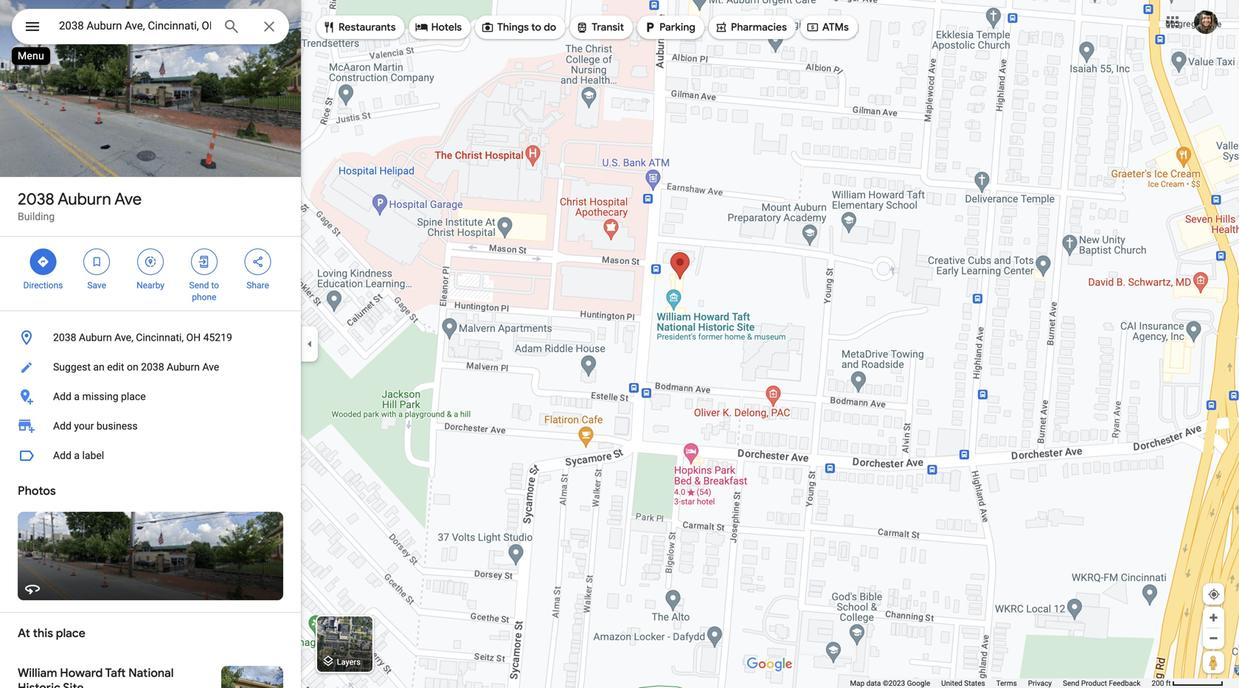 Task type: describe. For each thing, give the bounding box(es) containing it.
missing
[[82, 391, 118, 403]]

historic
[[18, 681, 60, 688]]

site
[[63, 681, 84, 688]]

show street view coverage image
[[1203, 651, 1225, 674]]

place inside button
[[121, 391, 146, 403]]

show your location image
[[1208, 588, 1221, 601]]


[[481, 19, 494, 35]]

data
[[867, 679, 881, 688]]

ave,
[[114, 332, 133, 344]]

terms button
[[997, 679, 1017, 688]]

send for send to phone
[[189, 280, 209, 291]]

do
[[544, 21, 556, 34]]

terms
[[997, 679, 1017, 688]]

send to phone
[[189, 280, 219, 302]]


[[36, 254, 50, 270]]

william
[[18, 666, 57, 681]]

edit
[[107, 361, 124, 373]]

add a label
[[53, 450, 104, 462]]

feedback
[[1109, 679, 1141, 688]]

hotels
[[431, 21, 462, 34]]

united states
[[942, 679, 985, 688]]


[[144, 254, 157, 270]]

2038 auburn ave, cincinnati, oh 45219
[[53, 332, 232, 344]]

2038 for ave,
[[53, 332, 76, 344]]


[[322, 19, 336, 35]]

parking
[[660, 21, 696, 34]]

product
[[1082, 679, 1107, 688]]

200 ft
[[1152, 679, 1171, 688]]


[[576, 19, 589, 35]]

ft
[[1166, 679, 1171, 688]]


[[90, 254, 103, 270]]

 search field
[[12, 9, 289, 47]]

on
[[127, 361, 138, 373]]

auburn inside suggest an edit on 2038 auburn ave button
[[167, 361, 200, 373]]

united states button
[[942, 679, 985, 688]]

oh
[[186, 332, 201, 344]]

pharmacies
[[731, 21, 787, 34]]

2038 for ave
[[18, 189, 54, 210]]


[[715, 19, 728, 35]]

building
[[18, 211, 55, 223]]

layers
[[337, 658, 361, 667]]

add your business link
[[0, 412, 301, 441]]

an
[[93, 361, 105, 373]]

national
[[128, 666, 174, 681]]

ave inside suggest an edit on 2038 auburn ave button
[[202, 361, 219, 373]]

send product feedback
[[1063, 679, 1141, 688]]

zoom in image
[[1208, 612, 1219, 623]]

this
[[33, 626, 53, 641]]

 hotels
[[415, 19, 462, 35]]

things
[[497, 21, 529, 34]]

united
[[942, 679, 963, 688]]

restaurants
[[339, 21, 396, 34]]

add your business
[[53, 420, 138, 432]]

taft
[[105, 666, 126, 681]]

2038 auburn ave main content
[[0, 0, 301, 688]]

 button
[[12, 9, 53, 47]]

privacy
[[1028, 679, 1052, 688]]

 restaurants
[[322, 19, 396, 35]]

45219
[[203, 332, 232, 344]]

send product feedback button
[[1063, 679, 1141, 688]]

2038 Auburn Ave, Cincinnati, OH 45219 field
[[12, 9, 289, 44]]


[[806, 19, 820, 35]]

 pharmacies
[[715, 19, 787, 35]]

200 ft button
[[1152, 679, 1224, 688]]

add for add a label
[[53, 450, 72, 462]]

directions
[[23, 280, 63, 291]]

photos
[[18, 484, 56, 499]]



Task type: locate. For each thing, give the bounding box(es) containing it.
3 add from the top
[[53, 450, 72, 462]]

2 vertical spatial 2038
[[141, 361, 164, 373]]

footer containing map data ©2023 google
[[850, 679, 1152, 688]]

200
[[1152, 679, 1164, 688]]

suggest an edit on 2038 auburn ave button
[[0, 353, 301, 382]]


[[24, 16, 41, 37]]

2038 inside suggest an edit on 2038 auburn ave button
[[141, 361, 164, 373]]

1 vertical spatial 2038
[[53, 332, 76, 344]]

2038 inside 2038 auburn ave building
[[18, 189, 54, 210]]

 parking
[[643, 19, 696, 35]]

cincinnati,
[[136, 332, 184, 344]]

to
[[531, 21, 541, 34], [211, 280, 219, 291]]

place
[[121, 391, 146, 403], [56, 626, 85, 641]]

0 horizontal spatial ave
[[114, 189, 142, 210]]

collapse side panel image
[[302, 336, 318, 352]]

send for send product feedback
[[1063, 679, 1080, 688]]

1 vertical spatial auburn
[[79, 332, 112, 344]]

nearby
[[137, 280, 164, 291]]

none field inside "2038 auburn ave, cincinnati, oh 45219" "field"
[[59, 17, 211, 35]]

william howard taft national historic site
[[18, 666, 174, 688]]

2 a from the top
[[74, 450, 80, 462]]

send left product
[[1063, 679, 1080, 688]]

1 vertical spatial add
[[53, 420, 72, 432]]

send inside button
[[1063, 679, 1080, 688]]

atms
[[823, 21, 849, 34]]

 things to do
[[481, 19, 556, 35]]

0 horizontal spatial place
[[56, 626, 85, 641]]

1 horizontal spatial ave
[[202, 361, 219, 373]]

phone
[[192, 292, 216, 302]]

transit
[[592, 21, 624, 34]]

auburn for ave,
[[79, 332, 112, 344]]

0 vertical spatial 2038
[[18, 189, 54, 210]]

2038 up building
[[18, 189, 54, 210]]


[[415, 19, 428, 35]]

a inside button
[[74, 450, 80, 462]]

0 vertical spatial place
[[121, 391, 146, 403]]

auburn up the 
[[58, 189, 111, 210]]

2038 inside 2038 auburn ave, cincinnati, oh 45219 button
[[53, 332, 76, 344]]

ave inside 2038 auburn ave building
[[114, 189, 142, 210]]

at this place
[[18, 626, 85, 641]]

a left missing
[[74, 391, 80, 403]]

actions for 2038 auburn ave region
[[0, 237, 301, 311]]

0 vertical spatial send
[[189, 280, 209, 291]]

google account: giulia masi  
(giulia.masi@adept.ai) image
[[1194, 10, 1218, 34]]

1 vertical spatial a
[[74, 450, 80, 462]]

suggest an edit on 2038 auburn ave
[[53, 361, 219, 373]]

add left label
[[53, 450, 72, 462]]

None field
[[59, 17, 211, 35]]

google maps element
[[0, 0, 1239, 688]]

at
[[18, 626, 30, 641]]

1 add from the top
[[53, 391, 72, 403]]

send
[[189, 280, 209, 291], [1063, 679, 1080, 688]]

0 vertical spatial to
[[531, 21, 541, 34]]

add
[[53, 391, 72, 403], [53, 420, 72, 432], [53, 450, 72, 462]]

william howard taft national historic site link
[[0, 654, 301, 688]]

add left your
[[53, 420, 72, 432]]

add for add a missing place
[[53, 391, 72, 403]]

add down suggest
[[53, 391, 72, 403]]

2 add from the top
[[53, 420, 72, 432]]

send inside the 'send to phone'
[[189, 280, 209, 291]]

privacy button
[[1028, 679, 1052, 688]]

a left label
[[74, 450, 80, 462]]

2038 right on
[[141, 361, 164, 373]]

2 vertical spatial add
[[53, 450, 72, 462]]

place down on
[[121, 391, 146, 403]]

footer inside the google maps element
[[850, 679, 1152, 688]]

2038 auburn ave, cincinnati, oh 45219 button
[[0, 323, 301, 353]]

2038
[[18, 189, 54, 210], [53, 332, 76, 344], [141, 361, 164, 373]]

share
[[247, 280, 269, 291]]

to up phone
[[211, 280, 219, 291]]

save
[[87, 280, 106, 291]]

2 vertical spatial auburn
[[167, 361, 200, 373]]

add a missing place button
[[0, 382, 301, 412]]

add inside button
[[53, 391, 72, 403]]

1 vertical spatial ave
[[202, 361, 219, 373]]

auburn
[[58, 189, 111, 210], [79, 332, 112, 344], [167, 361, 200, 373]]

add inside button
[[53, 450, 72, 462]]

0 vertical spatial add
[[53, 391, 72, 403]]

auburn left ave,
[[79, 332, 112, 344]]

1 horizontal spatial place
[[121, 391, 146, 403]]

a for label
[[74, 450, 80, 462]]

send up phone
[[189, 280, 209, 291]]

place right this
[[56, 626, 85, 641]]

howard
[[60, 666, 103, 681]]

1 a from the top
[[74, 391, 80, 403]]

zoom out image
[[1208, 633, 1219, 644]]

to left do
[[531, 21, 541, 34]]

auburn inside 2038 auburn ave, cincinnati, oh 45219 button
[[79, 332, 112, 344]]

 transit
[[576, 19, 624, 35]]

0 horizontal spatial to
[[211, 280, 219, 291]]

map
[[850, 679, 865, 688]]

business
[[97, 420, 138, 432]]


[[251, 254, 265, 270]]

a for missing
[[74, 391, 80, 403]]

a inside button
[[74, 391, 80, 403]]

a
[[74, 391, 80, 403], [74, 450, 80, 462]]

add a missing place
[[53, 391, 146, 403]]

footer
[[850, 679, 1152, 688]]

1 vertical spatial send
[[1063, 679, 1080, 688]]

0 horizontal spatial send
[[189, 280, 209, 291]]

2038 auburn ave building
[[18, 189, 142, 223]]

0 vertical spatial ave
[[114, 189, 142, 210]]

to inside the  things to do
[[531, 21, 541, 34]]

label
[[82, 450, 104, 462]]

states
[[965, 679, 985, 688]]

auburn for ave
[[58, 189, 111, 210]]

1 vertical spatial place
[[56, 626, 85, 641]]

©2023
[[883, 679, 905, 688]]

1 vertical spatial to
[[211, 280, 219, 291]]

1 horizontal spatial to
[[531, 21, 541, 34]]

2038 up suggest
[[53, 332, 76, 344]]

1 horizontal spatial send
[[1063, 679, 1080, 688]]

map data ©2023 google
[[850, 679, 930, 688]]


[[198, 254, 211, 270]]

 atms
[[806, 19, 849, 35]]

google
[[907, 679, 930, 688]]

auburn down oh
[[167, 361, 200, 373]]

0 vertical spatial a
[[74, 391, 80, 403]]

add a label button
[[0, 441, 301, 471]]


[[643, 19, 657, 35]]

add for add your business
[[53, 420, 72, 432]]

ave
[[114, 189, 142, 210], [202, 361, 219, 373]]

suggest
[[53, 361, 91, 373]]

your
[[74, 420, 94, 432]]

auburn inside 2038 auburn ave building
[[58, 189, 111, 210]]

to inside the 'send to phone'
[[211, 280, 219, 291]]

0 vertical spatial auburn
[[58, 189, 111, 210]]



Task type: vqa. For each thing, say whether or not it's contained in the screenshot.


